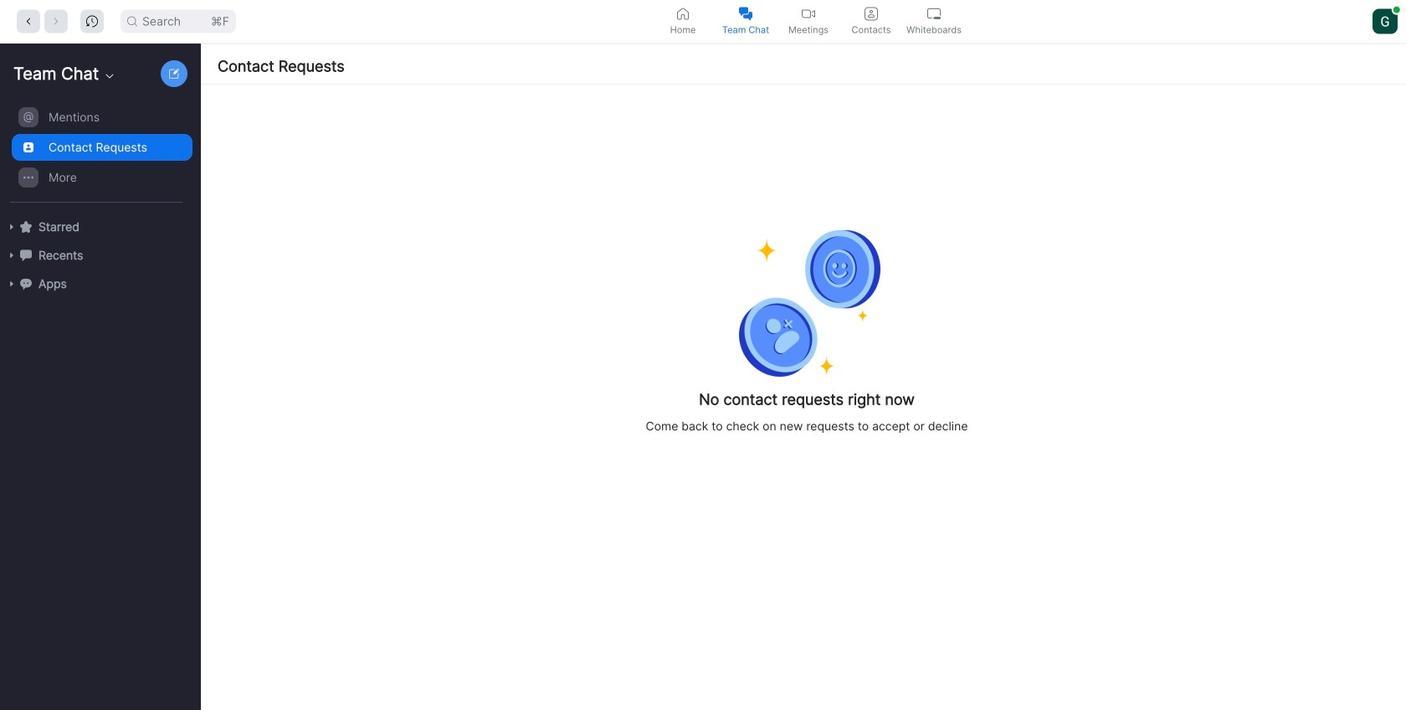 Task type: describe. For each thing, give the bounding box(es) containing it.
apps tree item
[[7, 270, 193, 298]]

video on image
[[802, 7, 816, 21]]

whiteboard small image
[[928, 7, 941, 21]]

online image
[[1394, 6, 1401, 13]]

online image
[[1394, 6, 1401, 13]]

starred tree item
[[7, 213, 193, 241]]

chatbot image
[[20, 278, 32, 290]]

recents tree item
[[7, 241, 193, 270]]

star image
[[20, 221, 32, 233]]

1 triangle right image from the top
[[7, 250, 17, 260]]



Task type: locate. For each thing, give the bounding box(es) containing it.
star image
[[20, 221, 32, 233]]

chat image
[[20, 249, 32, 261]]

history image
[[86, 15, 98, 27], [86, 15, 98, 27]]

triangle right image left chatbot icon
[[7, 279, 17, 289]]

tree
[[0, 100, 198, 315]]

tab list
[[652, 0, 966, 43]]

chevron left small image
[[23, 15, 34, 27], [23, 15, 34, 27]]

chat image
[[20, 249, 32, 261]]

0 vertical spatial triangle right image
[[7, 250, 17, 260]]

team chat image
[[739, 7, 753, 21], [739, 7, 753, 21]]

profile contact image
[[865, 7, 878, 21], [865, 7, 878, 21]]

1 vertical spatial triangle right image
[[7, 279, 17, 289]]

chatbot image
[[20, 278, 32, 290]]

magnifier image
[[127, 16, 137, 26], [127, 16, 137, 26]]

triangle right image left chat icon
[[7, 250, 17, 260]]

video on image
[[802, 7, 816, 21]]

triangle right image
[[7, 250, 17, 260], [7, 279, 17, 289]]

whiteboard small image
[[928, 7, 941, 21]]

chevron down small image
[[103, 69, 116, 83], [103, 69, 116, 83]]

triangle right image
[[7, 222, 17, 232], [7, 222, 17, 232], [7, 250, 17, 260], [7, 279, 17, 289]]

home small image
[[677, 7, 690, 21], [677, 7, 690, 21]]

2 triangle right image from the top
[[7, 279, 17, 289]]

new image
[[169, 69, 179, 79], [169, 69, 179, 79]]

group
[[0, 102, 193, 203]]



Task type: vqa. For each thing, say whether or not it's contained in the screenshot.
Triangle Right icon for THE APPS tree item
yes



